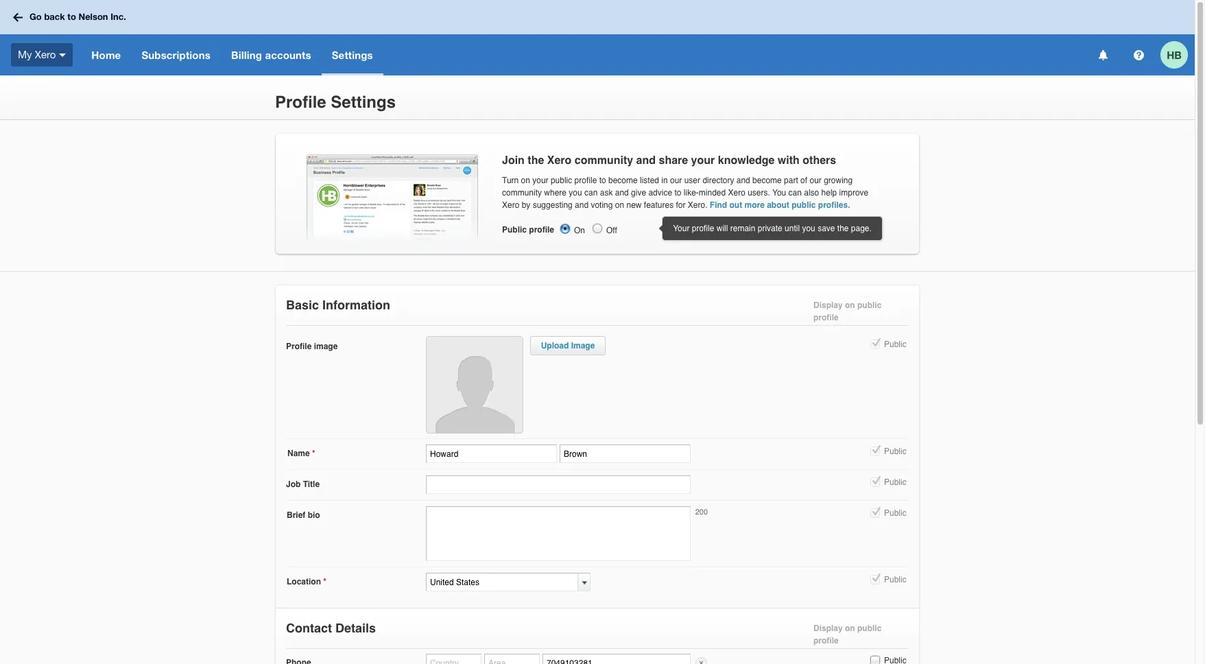 Task type: vqa. For each thing, say whether or not it's contained in the screenshot.
0
no



Task type: describe. For each thing, give the bounding box(es) containing it.
1 become from the left
[[609, 176, 638, 185]]

turn on your public profile to become listed in our user directory and become part of our growing community where you can ask and give advice to like-minded xero users. you can also help improve xero by suggesting and voting on new features for xero.
[[502, 176, 869, 210]]

with
[[778, 154, 800, 167]]

xero inside popup button
[[35, 49, 56, 60]]

display on public profile for basic information
[[814, 301, 882, 323]]

xero left the by
[[502, 200, 520, 210]]

by
[[522, 200, 531, 210]]

6 public button from the top
[[869, 655, 882, 664]]

growing
[[824, 176, 853, 185]]

accounts
[[265, 49, 311, 61]]

advice
[[649, 188, 673, 198]]

location
[[287, 577, 321, 587]]

ask
[[600, 188, 613, 198]]

knowledge
[[718, 154, 775, 167]]

save
[[818, 224, 835, 233]]

on for the
[[521, 176, 530, 185]]

back
[[44, 11, 65, 22]]

contact
[[286, 621, 332, 635]]

your inside turn on your public profile to become listed in our user directory and become part of our growing community where you can ask and give advice to like-minded xero users. you can also help improve xero by suggesting and voting on new features for xero.
[[533, 176, 549, 185]]

features
[[644, 200, 674, 210]]

bio
[[308, 511, 320, 520]]

profile image
[[286, 342, 338, 351]]

in
[[662, 176, 668, 185]]

my
[[18, 49, 32, 60]]

go
[[30, 11, 42, 22]]

information
[[323, 298, 390, 312]]

off
[[607, 226, 617, 235]]

Off button
[[592, 222, 604, 235]]

others
[[803, 154, 837, 167]]

profiles.
[[819, 200, 851, 210]]

and up users.
[[737, 176, 751, 185]]

like-
[[684, 188, 699, 198]]

directory
[[703, 176, 735, 185]]

you
[[773, 188, 787, 198]]

billing
[[231, 49, 262, 61]]

public profile
[[502, 225, 554, 235]]

also
[[804, 188, 820, 198]]

2 horizontal spatial svg image
[[1099, 50, 1108, 60]]

profile for profile image
[[286, 342, 312, 351]]

navigation containing home
[[81, 34, 1090, 75]]

1 can from the left
[[585, 188, 598, 198]]

basic information
[[286, 298, 390, 312]]

my xero button
[[0, 34, 81, 75]]

xero up out
[[728, 188, 746, 198]]

upload image
[[541, 341, 595, 351]]

where
[[544, 188, 567, 198]]

billing accounts
[[231, 49, 311, 61]]

and left voting
[[575, 200, 589, 210]]

banner containing hb
[[0, 0, 1195, 75]]

help
[[822, 188, 837, 198]]

1 horizontal spatial community
[[575, 154, 633, 167]]

Location text field
[[426, 573, 578, 592]]

Country text field
[[426, 654, 482, 664]]

Last text field
[[560, 445, 691, 463]]

image
[[571, 341, 595, 351]]

inc.
[[111, 11, 126, 22]]

for
[[676, 200, 686, 210]]

nelson
[[79, 11, 108, 22]]

1 vertical spatial to
[[600, 176, 606, 185]]

more
[[745, 200, 765, 210]]

profile for profile settings
[[275, 93, 326, 112]]

1 horizontal spatial your
[[691, 154, 715, 167]]

and right ask
[[615, 188, 629, 198]]

go back to nelson inc. link
[[8, 5, 134, 29]]

1 vertical spatial settings
[[331, 93, 396, 112]]

1 vertical spatial you
[[802, 224, 816, 233]]

settings inside popup button
[[332, 49, 373, 61]]

and up listed
[[637, 154, 656, 167]]

join the xero community and share your knowledge with others
[[502, 154, 837, 167]]

listed
[[640, 176, 659, 185]]

1 our from the left
[[670, 176, 682, 185]]

name
[[288, 449, 310, 458]]

of
[[801, 176, 808, 185]]

2 public button from the top
[[869, 445, 882, 458]]

title
[[303, 480, 320, 489]]

svg image inside go back to nelson inc. link
[[13, 13, 23, 22]]

suggesting
[[533, 200, 573, 210]]

image
[[314, 342, 338, 351]]

home
[[91, 49, 121, 61]]

profile settings
[[275, 93, 396, 112]]

1 vertical spatial the
[[838, 224, 849, 233]]

will
[[717, 224, 728, 233]]



Task type: locate. For each thing, give the bounding box(es) containing it.
subscriptions
[[142, 49, 211, 61]]

0 vertical spatial community
[[575, 154, 633, 167]]

On button
[[559, 222, 572, 235]]

can down part
[[789, 188, 802, 198]]

Name text field
[[426, 445, 557, 463]]

0 vertical spatial the
[[528, 154, 544, 167]]

community up ask
[[575, 154, 633, 167]]

hb
[[1167, 48, 1182, 61]]

svg image
[[13, 13, 23, 22], [1099, 50, 1108, 60], [59, 53, 66, 57]]

your up where
[[533, 176, 549, 185]]

4 public button from the top
[[869, 507, 882, 519]]

settings down settings popup button
[[331, 93, 396, 112]]

xero
[[35, 49, 56, 60], [547, 154, 572, 167], [728, 188, 746, 198], [502, 200, 520, 210]]

until
[[785, 224, 800, 233]]

voting
[[591, 200, 613, 210]]

0 vertical spatial settings
[[332, 49, 373, 61]]

1 vertical spatial your
[[533, 176, 549, 185]]

1 horizontal spatial you
[[802, 224, 816, 233]]

svg image
[[1134, 50, 1144, 60]]

xero up where
[[547, 154, 572, 167]]

2 display from the top
[[814, 624, 843, 633]]

svg image left svg icon at the top right
[[1099, 50, 1108, 60]]

can
[[585, 188, 598, 198], [789, 188, 802, 198]]

our right in
[[670, 176, 682, 185]]

our right of
[[810, 176, 822, 185]]

1 vertical spatial profile
[[286, 342, 312, 351]]

display
[[814, 301, 843, 310], [814, 624, 843, 633]]

public inside turn on your public profile to become listed in our user directory and become part of our growing community where you can ask and give advice to like-minded xero users. you can also help improve xero by suggesting and voting on new features for xero.
[[551, 176, 573, 185]]

to
[[67, 11, 76, 22], [600, 176, 606, 185], [675, 188, 682, 198]]

0 horizontal spatial to
[[67, 11, 76, 22]]

to up 'for' at the right top
[[675, 188, 682, 198]]

improve
[[840, 188, 869, 198]]

2 horizontal spatial to
[[675, 188, 682, 198]]

user
[[685, 176, 701, 185]]

hb button
[[1161, 34, 1195, 75]]

1 public button from the top
[[869, 338, 882, 351]]

on for information
[[845, 301, 856, 310]]

on
[[521, 176, 530, 185], [615, 200, 625, 210], [845, 301, 856, 310], [845, 624, 856, 633]]

Brief bio text field
[[426, 506, 691, 561]]

1 horizontal spatial svg image
[[59, 53, 66, 57]]

svg image inside my xero popup button
[[59, 53, 66, 57]]

community up the by
[[502, 188, 542, 198]]

community inside turn on your public profile to become listed in our user directory and become part of our growing community where you can ask and give advice to like-minded xero users. you can also help improve xero by suggesting and voting on new features for xero.
[[502, 188, 542, 198]]

settings up the profile settings
[[332, 49, 373, 61]]

details
[[336, 621, 376, 635]]

on
[[574, 226, 585, 235]]

become up give
[[609, 176, 638, 185]]

you right 'until'
[[802, 224, 816, 233]]

community
[[575, 154, 633, 167], [502, 188, 542, 198]]

you right where
[[569, 188, 582, 198]]

find out more about public profiles. link
[[710, 200, 851, 210]]

your
[[691, 154, 715, 167], [533, 176, 549, 185]]

about
[[767, 200, 790, 210]]

0 horizontal spatial our
[[670, 176, 682, 185]]

the
[[528, 154, 544, 167], [838, 224, 849, 233]]

the right the join
[[528, 154, 544, 167]]

new
[[627, 200, 642, 210]]

1 vertical spatial community
[[502, 188, 542, 198]]

out
[[730, 200, 743, 210]]

xero.
[[688, 200, 708, 210]]

display on public profile
[[814, 301, 882, 323], [814, 624, 882, 646]]

upload
[[541, 341, 569, 351]]

join
[[502, 154, 525, 167]]

svg image left 'go'
[[13, 13, 23, 22]]

become up users.
[[753, 176, 782, 185]]

0 horizontal spatial your
[[533, 176, 549, 185]]

profile down 'accounts'
[[275, 93, 326, 112]]

go back to nelson inc.
[[30, 11, 126, 22]]

find out more about public profiles.
[[710, 200, 851, 210]]

0 horizontal spatial become
[[609, 176, 638, 185]]

display for information
[[814, 301, 843, 310]]

2 vertical spatial to
[[675, 188, 682, 198]]

5 public button from the top
[[869, 574, 882, 586]]

the right save
[[838, 224, 849, 233]]

find
[[710, 200, 728, 210]]

private
[[758, 224, 783, 233]]

to up ask
[[600, 176, 606, 185]]

profile
[[575, 176, 597, 185], [692, 224, 715, 233], [529, 225, 554, 235], [814, 313, 839, 323], [814, 636, 839, 646]]

3 public button from the top
[[869, 476, 882, 488]]

1 vertical spatial display
[[814, 624, 843, 633]]

your up user
[[691, 154, 715, 167]]

can left ask
[[585, 188, 598, 198]]

2 can from the left
[[789, 188, 802, 198]]

0 horizontal spatial svg image
[[13, 13, 23, 22]]

minded
[[699, 188, 726, 198]]

brief
[[287, 511, 306, 520]]

to inside banner
[[67, 11, 76, 22]]

basic
[[286, 298, 319, 312]]

give
[[631, 188, 646, 198]]

1 display from the top
[[814, 301, 843, 310]]

0 vertical spatial display on public profile
[[814, 301, 882, 323]]

0 vertical spatial to
[[67, 11, 76, 22]]

2 display on public profile from the top
[[814, 624, 882, 646]]

settings button
[[322, 34, 383, 75]]

remain
[[731, 224, 756, 233]]

you inside turn on your public profile to become listed in our user directory and become part of our growing community where you can ask and give advice to like-minded xero users. you can also help improve xero by suggesting and voting on new features for xero.
[[569, 188, 582, 198]]

200
[[696, 508, 708, 517]]

xero right "my" on the left top of the page
[[35, 49, 56, 60]]

1 vertical spatial display on public profile
[[814, 624, 882, 646]]

billing accounts link
[[221, 34, 322, 75]]

navigation
[[81, 34, 1090, 75]]

0 vertical spatial you
[[569, 188, 582, 198]]

you
[[569, 188, 582, 198], [802, 224, 816, 233]]

Area text field
[[484, 654, 540, 664]]

svg image right my xero
[[59, 53, 66, 57]]

share
[[659, 154, 688, 167]]

1 horizontal spatial the
[[838, 224, 849, 233]]

contact details
[[286, 621, 376, 635]]

display on public profile for contact details
[[814, 624, 882, 646]]

become
[[609, 176, 638, 185], [753, 176, 782, 185]]

1 display on public profile from the top
[[814, 301, 882, 323]]

profile left the image
[[286, 342, 312, 351]]

2 our from the left
[[810, 176, 822, 185]]

settings
[[332, 49, 373, 61], [331, 93, 396, 112]]

1 horizontal spatial become
[[753, 176, 782, 185]]

upload image button
[[541, 341, 595, 351]]

brief bio
[[287, 511, 320, 520]]

2 become from the left
[[753, 176, 782, 185]]

1 horizontal spatial our
[[810, 176, 822, 185]]

profile inside turn on your public profile to become listed in our user directory and become part of our growing community where you can ask and give advice to like-minded xero users. you can also help improve xero by suggesting and voting on new features for xero.
[[575, 176, 597, 185]]

public
[[551, 176, 573, 185], [792, 200, 816, 210], [858, 301, 882, 310], [858, 624, 882, 633]]

1 horizontal spatial to
[[600, 176, 606, 185]]

0 horizontal spatial the
[[528, 154, 544, 167]]

Number text field
[[543, 654, 691, 664]]

0 horizontal spatial can
[[585, 188, 598, 198]]

home link
[[81, 34, 131, 75]]

0 horizontal spatial you
[[569, 188, 582, 198]]

0 horizontal spatial community
[[502, 188, 542, 198]]

page.
[[851, 224, 872, 233]]

my xero
[[18, 49, 56, 60]]

your
[[673, 224, 690, 233]]

subscriptions link
[[131, 34, 221, 75]]

display for details
[[814, 624, 843, 633]]

public
[[502, 225, 527, 235], [885, 340, 907, 349], [885, 447, 907, 456], [885, 478, 907, 487], [885, 508, 907, 518], [885, 575, 907, 585]]

None text field
[[426, 476, 691, 494]]

turn
[[502, 176, 519, 185]]

0 vertical spatial your
[[691, 154, 715, 167]]

job title
[[286, 480, 320, 489]]

banner
[[0, 0, 1195, 75]]

job
[[286, 480, 301, 489]]

1 horizontal spatial can
[[789, 188, 802, 198]]

Public button
[[869, 338, 882, 351], [869, 445, 882, 458], [869, 476, 882, 488], [869, 507, 882, 519], [869, 574, 882, 586], [869, 655, 882, 664]]

0 vertical spatial display
[[814, 301, 843, 310]]

and
[[637, 154, 656, 167], [737, 176, 751, 185], [615, 188, 629, 198], [575, 200, 589, 210]]

to right back
[[67, 11, 76, 22]]

part
[[784, 176, 799, 185]]

users.
[[748, 188, 771, 198]]

on for details
[[845, 624, 856, 633]]

0 vertical spatial profile
[[275, 93, 326, 112]]

your profile will remain private until you save the page.
[[673, 224, 872, 233]]



